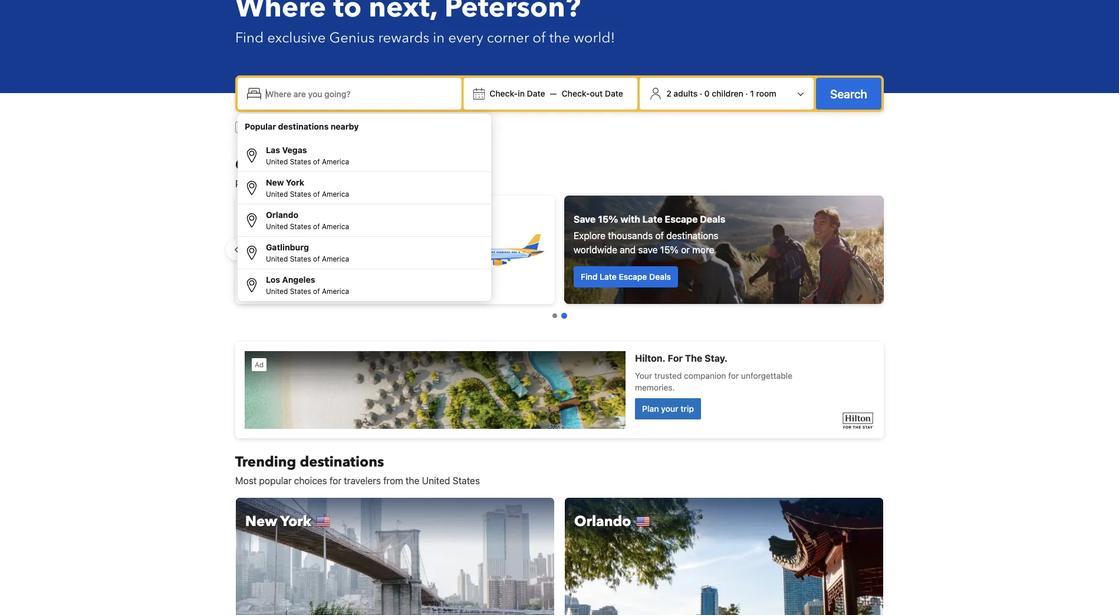 Task type: describe. For each thing, give the bounding box(es) containing it.
of inside new york united states of america
[[313, 190, 320, 198]]

los
[[266, 275, 280, 285]]

with inside fly away to your dream vacation get inspired – compare and book flights with flexibility
[[418, 230, 436, 241]]

most
[[235, 476, 257, 487]]

0
[[705, 89, 710, 98]]

america for york
[[322, 190, 349, 198]]

america for vegas
[[322, 157, 349, 166]]

2
[[667, 89, 672, 98]]

find late escape deals link
[[574, 267, 678, 288]]

0 vertical spatial in
[[433, 28, 445, 47]]

of inside los angeles united states of america
[[313, 287, 320, 295]]

save
[[574, 214, 596, 225]]

0 horizontal spatial escape
[[619, 272, 647, 282]]

list box containing popular destinations nearby
[[238, 114, 491, 301]]

for inside offers promotions, deals, and special offers for you
[[395, 178, 407, 190]]

states inside new york united states of america
[[290, 190, 311, 198]]

deals,
[[289, 178, 315, 190]]

flights inside fly away to your dream vacation get inspired – compare and book flights with flexibility
[[389, 230, 416, 241]]

thousands
[[608, 230, 653, 241]]

new york
[[245, 512, 311, 532]]

of inside the gatlinburg united states of america
[[313, 255, 320, 263]]

region containing fly away to your dream vacation
[[226, 191, 893, 309]]

traveling
[[266, 122, 298, 132]]

states inside las vegas united states of america
[[290, 157, 311, 166]]

choices
[[294, 476, 327, 487]]

search for search
[[830, 87, 868, 101]]

search for search for flights
[[252, 272, 279, 282]]

states inside trending destinations most popular choices for travelers from the united states
[[453, 476, 480, 487]]

away
[[260, 214, 284, 225]]

deals inside save 15% with late escape deals explore thousands of destinations worldwide and save 15% or more
[[700, 214, 726, 225]]

travelers
[[344, 476, 381, 487]]

get
[[245, 230, 260, 241]]

states inside los angeles united states of america
[[290, 287, 311, 295]]

save
[[638, 244, 658, 256]]

worldwide
[[574, 244, 617, 256]]

and inside fly away to your dream vacation get inspired – compare and book flights with flexibility
[[347, 230, 363, 241]]

states inside the gatlinburg united states of america
[[290, 255, 311, 263]]

with inside save 15% with late escape deals explore thousands of destinations worldwide and save 15% or more
[[621, 214, 640, 225]]

inspired
[[263, 230, 297, 241]]

1 vertical spatial 15%
[[660, 244, 679, 256]]

fly away to your dream vacation get inspired – compare and book flights with flexibility
[[245, 214, 436, 256]]

dream
[[321, 214, 350, 225]]

2 adults · 0 children · 1 room button
[[645, 83, 809, 105]]

destinations inside save 15% with late escape deals explore thousands of destinations worldwide and save 15% or more
[[666, 230, 719, 241]]

0 vertical spatial flights
[[414, 122, 438, 132]]

2 date from the left
[[605, 89, 623, 98]]

orlando united states of america
[[266, 210, 349, 231]]

2 · from the left
[[746, 89, 748, 98]]

check-out date button
[[557, 83, 628, 104]]

check-in date — check-out date
[[490, 89, 623, 98]]

for inside region
[[281, 272, 292, 282]]

united inside the gatlinburg united states of america
[[266, 255, 288, 263]]

0 vertical spatial 15%
[[598, 214, 618, 225]]

popular destinations nearby
[[245, 122, 359, 132]]

1 date from the left
[[527, 89, 545, 98]]

angeles
[[282, 275, 315, 285]]

orlando for orlando
[[574, 512, 631, 532]]

every
[[448, 28, 483, 47]]

united inside los angeles united states of america
[[266, 287, 288, 295]]

explore
[[574, 230, 606, 241]]

0 horizontal spatial late
[[600, 272, 617, 282]]

your
[[298, 214, 318, 225]]

offers
[[235, 155, 278, 175]]

i'm
[[358, 122, 369, 132]]

and inside save 15% with late escape deals explore thousands of destinations worldwide and save 15% or more
[[620, 244, 636, 256]]

new for new york united states of america
[[266, 178, 284, 188]]

or
[[681, 244, 690, 256]]

special
[[335, 178, 365, 190]]

america inside the gatlinburg united states of america
[[322, 255, 349, 263]]

gatlinburg
[[266, 243, 309, 252]]

and inside offers promotions, deals, and special offers for you
[[317, 178, 333, 190]]

america inside orlando united states of america
[[322, 222, 349, 231]]

orlando for orlando united states of america
[[266, 210, 298, 220]]

out
[[590, 89, 603, 98]]

search for flights link
[[245, 267, 326, 288]]

advertisement region
[[235, 342, 884, 439]]

room
[[756, 89, 777, 98]]

popular
[[245, 122, 276, 132]]

destinations for trending
[[300, 453, 384, 472]]

find exclusive genius rewards in every corner of the world!
[[235, 28, 615, 47]]

deals inside find late escape deals link
[[649, 272, 671, 282]]

i'm traveling for work
[[252, 122, 332, 132]]

—
[[550, 89, 557, 98]]

los angeles united states of america
[[266, 275, 349, 295]]

find for find late escape deals
[[581, 272, 598, 282]]

i'm looking for flights
[[358, 122, 438, 132]]

1 check- from the left
[[490, 89, 518, 98]]

2 vertical spatial flights
[[294, 272, 319, 282]]

the for from
[[406, 476, 420, 487]]

–
[[299, 230, 304, 241]]

2 check- from the left
[[562, 89, 590, 98]]

1
[[750, 89, 754, 98]]



Task type: vqa. For each thing, say whether or not it's contained in the screenshot.
the topmost We Price Match
no



Task type: locate. For each thing, give the bounding box(es) containing it.
check- left —
[[490, 89, 518, 98]]

0 horizontal spatial and
[[317, 178, 333, 190]]

0 horizontal spatial with
[[418, 230, 436, 241]]

1 vertical spatial york
[[280, 512, 311, 532]]

1 horizontal spatial search
[[830, 87, 868, 101]]

america down special
[[322, 190, 349, 198]]

the inside trending destinations most popular choices for travelers from the united states
[[406, 476, 420, 487]]

0 vertical spatial destinations
[[278, 122, 329, 132]]

find left exclusive
[[235, 28, 264, 47]]

of down angeles
[[313, 287, 320, 295]]

for inside trending destinations most popular choices for travelers from the united states
[[330, 476, 341, 487]]

main content containing offers
[[226, 155, 893, 616]]

in left every
[[433, 28, 445, 47]]

1 vertical spatial flights
[[389, 230, 416, 241]]

1 vertical spatial late
[[600, 272, 617, 282]]

save 15% with late escape deals explore thousands of destinations worldwide and save 15% or more
[[574, 214, 726, 256]]

for right looking
[[401, 122, 412, 132]]

2 vertical spatial destinations
[[300, 453, 384, 472]]

1 horizontal spatial escape
[[665, 214, 698, 225]]

offers
[[368, 178, 393, 190]]

for right los
[[281, 272, 292, 282]]

2 horizontal spatial and
[[620, 244, 636, 256]]

· left the 0
[[700, 89, 702, 98]]

destinations up travelers
[[300, 453, 384, 472]]

group of friends hiking in the mountains on a sunny day image
[[564, 196, 884, 304]]

0 vertical spatial new
[[266, 178, 284, 188]]

1 · from the left
[[700, 89, 702, 98]]

0 vertical spatial escape
[[665, 214, 698, 225]]

popular destinations nearby group
[[238, 140, 491, 301]]

0 horizontal spatial find
[[235, 28, 264, 47]]

1 horizontal spatial late
[[643, 214, 663, 225]]

with right book
[[418, 230, 436, 241]]

15% right save
[[598, 214, 618, 225]]

of inside save 15% with late escape deals explore thousands of destinations worldwide and save 15% or more
[[655, 230, 664, 241]]

check- right —
[[562, 89, 590, 98]]

search inside button
[[830, 87, 868, 101]]

america down the gatlinburg united states of america
[[322, 287, 349, 295]]

york down las vegas united states of america
[[286, 178, 304, 188]]

0 horizontal spatial 15%
[[598, 214, 618, 225]]

united down promotions, on the left of page
[[266, 190, 288, 198]]

orlando inside 'main content'
[[574, 512, 631, 532]]

date
[[527, 89, 545, 98], [605, 89, 623, 98]]

in left —
[[518, 89, 525, 98]]

in
[[433, 28, 445, 47], [518, 89, 525, 98]]

late inside save 15% with late escape deals explore thousands of destinations worldwide and save 15% or more
[[643, 214, 663, 225]]

new for new york
[[245, 512, 277, 532]]

new york link
[[235, 498, 555, 616]]

0 horizontal spatial check-
[[490, 89, 518, 98]]

search button
[[816, 78, 882, 110]]

united down los
[[266, 287, 288, 295]]

region
[[226, 191, 893, 309]]

1 horizontal spatial 15%
[[660, 244, 679, 256]]

to
[[286, 214, 296, 225]]

of
[[533, 28, 546, 47], [313, 157, 320, 166], [313, 190, 320, 198], [313, 222, 320, 231], [655, 230, 664, 241], [313, 255, 320, 263], [313, 287, 320, 295]]

progress bar
[[553, 313, 567, 319]]

offers promotions, deals, and special offers for you
[[235, 155, 425, 190]]

flights
[[414, 122, 438, 132], [389, 230, 416, 241], [294, 272, 319, 282]]

nearby
[[331, 122, 359, 132]]

and left book
[[347, 230, 363, 241]]

find for find exclusive genius rewards in every corner of the world!
[[235, 28, 264, 47]]

united inside orlando united states of america
[[266, 222, 288, 231]]

united up gatlinburg
[[266, 222, 288, 231]]

flexibility
[[245, 244, 282, 256]]

0 vertical spatial the
[[549, 28, 570, 47]]

0 horizontal spatial deals
[[649, 272, 671, 282]]

for
[[301, 122, 311, 132], [401, 122, 412, 132], [395, 178, 407, 190], [281, 272, 292, 282], [330, 476, 341, 487]]

destinations inside trending destinations most popular choices for travelers from the united states
[[300, 453, 384, 472]]

0 vertical spatial with
[[621, 214, 640, 225]]

rewards
[[378, 28, 429, 47]]

0 vertical spatial orlando
[[266, 210, 298, 220]]

list box
[[238, 114, 491, 301]]

destinations up vegas
[[278, 122, 329, 132]]

adults
[[674, 89, 698, 98]]

popular
[[259, 476, 292, 487]]

new inside new york link
[[245, 512, 277, 532]]

date right out
[[605, 89, 623, 98]]

flights right book
[[389, 230, 416, 241]]

deals
[[700, 214, 726, 225], [649, 272, 671, 282]]

1 vertical spatial orlando
[[574, 512, 631, 532]]

find down worldwide
[[581, 272, 598, 282]]

1 america from the top
[[322, 157, 349, 166]]

america
[[322, 157, 349, 166], [322, 190, 349, 198], [322, 222, 349, 231], [322, 255, 349, 263], [322, 287, 349, 295]]

america right "your" at the left top of page
[[322, 222, 349, 231]]

america up special
[[322, 157, 349, 166]]

destinations up the or
[[666, 230, 719, 241]]

of inside las vegas united states of america
[[313, 157, 320, 166]]

for left work
[[301, 122, 311, 132]]

new
[[266, 178, 284, 188], [245, 512, 277, 532]]

las vegas united states of america
[[266, 145, 349, 166]]

york inside new york united states of america
[[286, 178, 304, 188]]

1 vertical spatial escape
[[619, 272, 647, 282]]

0 horizontal spatial date
[[527, 89, 545, 98]]

late down worldwide
[[600, 272, 617, 282]]

0 vertical spatial search
[[830, 87, 868, 101]]

of down deals,
[[313, 190, 320, 198]]

0 horizontal spatial search
[[252, 272, 279, 282]]

4 america from the top
[[322, 255, 349, 263]]

vacation
[[352, 214, 391, 225]]

work
[[313, 122, 332, 132]]

1 vertical spatial destinations
[[666, 230, 719, 241]]

new down the popular
[[245, 512, 277, 532]]

0 horizontal spatial ·
[[700, 89, 702, 98]]

and right deals,
[[317, 178, 333, 190]]

late up thousands
[[643, 214, 663, 225]]

1 vertical spatial the
[[406, 476, 420, 487]]

0 vertical spatial deals
[[700, 214, 726, 225]]

· left 1
[[746, 89, 748, 98]]

1 vertical spatial and
[[347, 230, 363, 241]]

1 horizontal spatial the
[[549, 28, 570, 47]]

1 vertical spatial find
[[581, 272, 598, 282]]

the for of
[[549, 28, 570, 47]]

of up deals,
[[313, 157, 320, 166]]

1 vertical spatial new
[[245, 512, 277, 532]]

0 vertical spatial find
[[235, 28, 264, 47]]

escape
[[665, 214, 698, 225], [619, 272, 647, 282]]

1 horizontal spatial ·
[[746, 89, 748, 98]]

1 horizontal spatial find
[[581, 272, 598, 282]]

orlando
[[266, 210, 298, 220], [574, 512, 631, 532]]

0 horizontal spatial orlando
[[266, 210, 298, 220]]

genius
[[329, 28, 375, 47]]

0 vertical spatial york
[[286, 178, 304, 188]]

more
[[692, 244, 714, 256]]

destinations for popular
[[278, 122, 329, 132]]

book
[[365, 230, 387, 241]]

york down choices
[[280, 512, 311, 532]]

promotions,
[[235, 178, 287, 190]]

with up thousands
[[621, 214, 640, 225]]

main content
[[226, 155, 893, 616]]

vegas
[[282, 145, 307, 155]]

search inside region
[[252, 272, 279, 282]]

i'm
[[252, 122, 263, 132]]

with
[[621, 214, 640, 225], [418, 230, 436, 241]]

check-in date button
[[485, 83, 550, 104]]

search for flights
[[252, 272, 319, 282]]

new york united states of america
[[266, 178, 349, 198]]

united inside trending destinations most popular choices for travelers from the united states
[[422, 476, 450, 487]]

Where are you going? field
[[261, 83, 457, 104]]

america inside new york united states of america
[[322, 190, 349, 198]]

0 vertical spatial late
[[643, 214, 663, 225]]

york for new york united states of america
[[286, 178, 304, 188]]

states inside orlando united states of america
[[290, 222, 311, 231]]

the left world!
[[549, 28, 570, 47]]

america for angeles
[[322, 287, 349, 295]]

united
[[266, 157, 288, 166], [266, 190, 288, 198], [266, 222, 288, 231], [266, 255, 288, 263], [266, 287, 288, 295], [422, 476, 450, 487]]

1 horizontal spatial deals
[[700, 214, 726, 225]]

of up save
[[655, 230, 664, 241]]

1 horizontal spatial with
[[621, 214, 640, 225]]

for right choices
[[330, 476, 341, 487]]

1 vertical spatial with
[[418, 230, 436, 241]]

2 america from the top
[[322, 190, 349, 198]]

15% left the or
[[660, 244, 679, 256]]

5 america from the top
[[322, 287, 349, 295]]

exclusive
[[267, 28, 326, 47]]

the right from
[[406, 476, 420, 487]]

destinations
[[278, 122, 329, 132], [666, 230, 719, 241], [300, 453, 384, 472]]

looking
[[372, 122, 399, 132]]

and down thousands
[[620, 244, 636, 256]]

world!
[[574, 28, 615, 47]]

flights right looking
[[414, 122, 438, 132]]

escape up the or
[[665, 214, 698, 225]]

york
[[286, 178, 304, 188], [280, 512, 311, 532]]

15%
[[598, 214, 618, 225], [660, 244, 679, 256]]

deals down save
[[649, 272, 671, 282]]

new down offers
[[266, 178, 284, 188]]

1 horizontal spatial date
[[605, 89, 623, 98]]

united right from
[[422, 476, 450, 487]]

find inside region
[[581, 272, 598, 282]]

1 horizontal spatial orlando
[[574, 512, 631, 532]]

united down gatlinburg
[[266, 255, 288, 263]]

the
[[549, 28, 570, 47], [406, 476, 420, 487]]

0 horizontal spatial the
[[406, 476, 420, 487]]

children
[[712, 89, 743, 98]]

escape down save
[[619, 272, 647, 282]]

find late escape deals
[[581, 272, 671, 282]]

progress bar inside 'main content'
[[553, 313, 567, 319]]

late
[[643, 214, 663, 225], [600, 272, 617, 282]]

compare
[[307, 230, 344, 241]]

flights down the gatlinburg united states of america
[[294, 272, 319, 282]]

you
[[410, 178, 425, 190]]

deals up more at the right
[[700, 214, 726, 225]]

gatlinburg united states of america
[[266, 243, 349, 263]]

america down compare
[[322, 255, 349, 263]]

york for new york
[[280, 512, 311, 532]]

of inside orlando united states of america
[[313, 222, 320, 231]]

orlando inside orlando united states of america
[[266, 210, 298, 220]]

1 vertical spatial deals
[[649, 272, 671, 282]]

1 vertical spatial in
[[518, 89, 525, 98]]

trending
[[235, 453, 296, 472]]

3 america from the top
[[322, 222, 349, 231]]

united inside new york united states of america
[[266, 190, 288, 198]]

orlando link
[[564, 498, 884, 616]]

2 adults · 0 children · 1 room
[[667, 89, 777, 98]]

united inside las vegas united states of america
[[266, 157, 288, 166]]

of right corner
[[533, 28, 546, 47]]

1 horizontal spatial in
[[518, 89, 525, 98]]

fly away to your dream vacation image
[[463, 209, 546, 291]]

2 vertical spatial and
[[620, 244, 636, 256]]

date left —
[[527, 89, 545, 98]]

check-
[[490, 89, 518, 98], [562, 89, 590, 98]]

1 horizontal spatial and
[[347, 230, 363, 241]]

and
[[317, 178, 333, 190], [347, 230, 363, 241], [620, 244, 636, 256]]

1 vertical spatial search
[[252, 272, 279, 282]]

america inside las vegas united states of america
[[322, 157, 349, 166]]

corner
[[487, 28, 529, 47]]

new inside new york united states of america
[[266, 178, 284, 188]]

for left you
[[395, 178, 407, 190]]

1 horizontal spatial check-
[[562, 89, 590, 98]]

search
[[830, 87, 868, 101], [252, 272, 279, 282]]

of right –
[[313, 222, 320, 231]]

united down las
[[266, 157, 288, 166]]

0 horizontal spatial in
[[433, 28, 445, 47]]

america inside los angeles united states of america
[[322, 287, 349, 295]]

from
[[383, 476, 403, 487]]

escape inside save 15% with late escape deals explore thousands of destinations worldwide and save 15% or more
[[665, 214, 698, 225]]

las
[[266, 145, 280, 155]]

·
[[700, 89, 702, 98], [746, 89, 748, 98]]

0 vertical spatial and
[[317, 178, 333, 190]]

of down compare
[[313, 255, 320, 263]]

fly
[[245, 214, 258, 225]]

trending destinations most popular choices for travelers from the united states
[[235, 453, 480, 487]]



